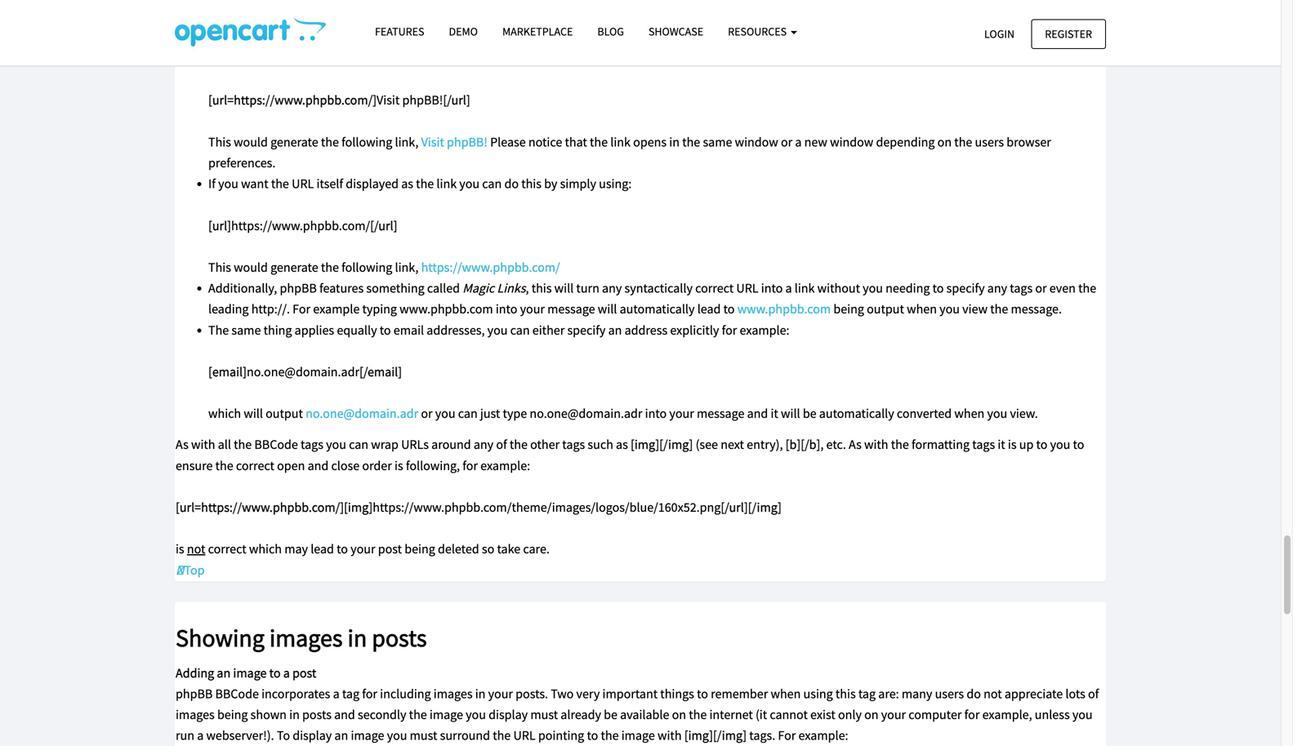 Task type: vqa. For each thing, say whether or not it's contained in the screenshot.
OpenCart in the the Community Forum Ask questions about OpenCart and share your experiences
no



Task type: describe. For each thing, give the bounding box(es) containing it.
2 vertical spatial is
[[176, 541, 184, 558]]

message.
[[1011, 301, 1062, 318]]

0 vertical spatial example:
[[740, 322, 790, 338]]

1 horizontal spatial posts
[[372, 623, 427, 654]]

you up surround
[[466, 707, 486, 724]]

if
[[208, 176, 216, 192]]

1 horizontal spatial for
[[778, 728, 796, 745]]

the left other
[[510, 437, 528, 453]]

known
[[700, 8, 738, 25]]

after
[[535, 29, 560, 46]]

following for https://www.phpbb.com/
[[342, 259, 392, 276]]

you down lots
[[1073, 707, 1093, 724]]

1 vertical spatial visit
[[421, 134, 444, 150]]

you up close
[[326, 437, 346, 453]]

can up close
[[349, 437, 369, 453]]

1 vertical spatial which
[[249, 541, 282, 558]]

thing
[[264, 322, 292, 338]]

1 horizontal spatial on
[[865, 707, 879, 724]]

the down 'things'
[[689, 707, 707, 724]]

preferences.
[[208, 155, 276, 171]]

for right explicitly
[[722, 322, 737, 338]]

of up tag,
[[411, 8, 422, 25]]

1 vertical spatial specify
[[567, 322, 606, 338]]

your right may
[[351, 541, 375, 558]]

even
[[1050, 280, 1076, 297]]

of up [url=][/url]
[[368, 8, 379, 25]]

, for this
[[526, 280, 529, 297]]

no.one@domain.adr up the wrap at the left of page
[[306, 406, 418, 422]]

a right run at bottom
[[197, 728, 204, 745]]

adding an image to a post
[[176, 665, 316, 682]]

0 horizontal spatial [/url]
[[370, 218, 397, 234]]

formatting
[[912, 437, 970, 453]]

computer
[[909, 707, 962, 724]]

2 horizontal spatial any
[[988, 280, 1008, 297]]

marketplace
[[502, 24, 573, 39]]

itself
[[317, 176, 343, 192]]

in up surround
[[475, 686, 486, 703]]

links
[[497, 280, 526, 297]]

image up surround
[[430, 707, 463, 724]]

1 vertical spatial same
[[232, 322, 261, 338]]

something
[[366, 280, 425, 297]]

this for this would generate the following link, https://www.phpbb.com/
[[208, 259, 231, 276]]

0 vertical spatial be
[[803, 406, 817, 422]]

as right such
[[616, 437, 628, 453]]

the right surround
[[493, 728, 511, 745]]

can left either
[[510, 322, 530, 338]]

1 as from the left
[[176, 437, 189, 453]]

next
[[721, 437, 744, 453]]

a inside , this will turn any syntactically correct url into a link without you needing to specify any tags or even the leading http://. for example typing www.phpbb.com into your message will automatically lead to
[[786, 280, 792, 297]]

needing
[[886, 280, 930, 297]]

for up secondly
[[362, 686, 377, 703]]

0 horizontal spatial which
[[208, 406, 241, 422]]

2 vertical spatial example:
[[799, 728, 849, 745]]

, etc. as with the formatting tags it is up to you to ensure the correct open and close order is following, for example:
[[176, 437, 1085, 474]]

1 vertical spatial an
[[217, 665, 231, 682]]

0 vertical spatial images
[[270, 623, 343, 654]]

you inside , etc. as with the formatting tags it is up to you to ensure the correct open and close order is following, for example:
[[1050, 437, 1071, 453]]

no.one@domain.adr up such
[[530, 406, 643, 422]]

the down all
[[215, 458, 233, 474]]

entry),
[[747, 437, 783, 453]]

the right opens
[[682, 134, 700, 150]]

same inside please notice that the link opens in the same window or a new window depending on the users browser preferences.
[[703, 134, 732, 150]]

so
[[482, 541, 495, 558]]

that inside please notice that the link opens in the same window or a new window depending on the users browser preferences.
[[565, 134, 587, 150]]

tags.
[[750, 728, 776, 745]]

such
[[588, 437, 614, 453]]

email
[[394, 322, 424, 338]]

0 vertical spatial must
[[531, 707, 558, 724]]

showcase
[[649, 24, 704, 39]]

you right the phpbb.com
[[1075, 29, 1095, 46]]

you down visit phpbb! link
[[459, 176, 480, 192]]

the up itself at the left top
[[321, 134, 339, 150]]

run
[[176, 728, 194, 745]]

0 vertical spatial an
[[608, 322, 622, 338]]

cannot
[[770, 707, 808, 724]]

as left urls.
[[740, 8, 752, 25]]

http://.
[[251, 301, 290, 318]]

1 vertical spatial type
[[503, 406, 527, 422]]

the for the same thing applies equally to email addresses, you can either specify an address explicitly for example:
[[208, 322, 229, 338]]

0 vertical spatial [/url]
[[443, 92, 470, 108]]

exist
[[811, 707, 836, 724]]

supports
[[262, 8, 310, 25]]

simply
[[560, 176, 596, 192]]

either
[[533, 322, 565, 338]]

1 vertical spatial [img][/img]
[[685, 728, 747, 745]]

example inside tag, whatever you type after the = sign will cause the contents of that tag to act as a url. for example to link to phpbb.com you could use:
[[909, 29, 955, 46]]

phpbb bbcode supports a number of ways of creating uris (uniform resource indicators) better known as urls.
[[176, 8, 786, 25]]

to
[[277, 728, 290, 745]]

1 horizontal spatial being
[[405, 541, 435, 558]]

just
[[480, 406, 500, 422]]

tags up open
[[301, 437, 324, 453]]

blog link
[[585, 17, 636, 46]]

image up shown
[[233, 665, 267, 682]]

uses
[[301, 29, 326, 46]]

tag,
[[408, 29, 429, 46]]

0 vertical spatial this
[[521, 176, 542, 192]]

can down please
[[482, 176, 502, 192]]

opens
[[633, 134, 667, 150]]

secondly
[[358, 707, 406, 724]]

many
[[902, 686, 933, 703]]

output for will
[[266, 406, 303, 422]]

the for the first of these uses the [url=][/url]
[[208, 29, 229, 46]]

1 vertical spatial post
[[293, 665, 316, 682]]

will inside tag, whatever you type after the = sign will cause the contents of that tag to act as a url. for example to link to phpbb.com you could use:
[[617, 29, 637, 46]]

0 horizontal spatial images
[[176, 707, 215, 724]]

a up uses
[[313, 8, 319, 25]]

the down already
[[601, 728, 619, 745]]

2 horizontal spatial is
[[1008, 437, 1017, 453]]

[email]
[[208, 364, 247, 380]]

indicators)
[[604, 8, 662, 25]]

0 vertical spatial display
[[489, 707, 528, 724]]

0 horizontal spatial lead
[[311, 541, 334, 558]]

tags inside , etc. as with the formatting tags it is up to you to ensure the correct open and close order is following, for example:
[[973, 437, 995, 453]]

0 vertical spatial when
[[907, 301, 937, 318]]

please notice that the link opens in the same window or a new window depending on the users browser preferences.
[[208, 134, 1051, 171]]

the down including on the left bottom
[[409, 707, 427, 724]]

in down incorporates
[[289, 707, 300, 724]]

the down number
[[329, 29, 347, 46]]

that inside tag, whatever you type after the = sign will cause the contents of that tag to act as a url. for example to link to phpbb.com you could use:
[[758, 29, 780, 46]]

shown
[[251, 707, 287, 724]]

for left example,
[[965, 707, 980, 724]]

pointing
[[538, 728, 584, 745]]

1 vertical spatial display
[[293, 728, 332, 745]]

this inside , this will turn any syntactically correct url into a link without you needing to specify any tags or even the leading http://. for example typing www.phpbb.com into your message will automatically lead to
[[532, 280, 552, 297]]

url inside phpbb bbcode incorporates a tag for including images in your posts. two very important things to remember when using this tag are: many users do not appreciate lots of images being shown in posts and secondly the image you display must already be available on the internet (it cannot exist only on your computer for example, unless you run a webserver!). to display an image you must surround the url pointing to the image with
[[513, 728, 536, 745]]

tags left such
[[562, 437, 585, 453]]

0 horizontal spatial visit
[[377, 92, 400, 108]]

urls.
[[755, 8, 786, 25]]

for inside , this will turn any syntactically correct url into a link without you needing to specify any tags or even the leading http://. for example typing www.phpbb.com into your message will automatically lead to
[[293, 301, 311, 318]]

0 vertical spatial post
[[378, 541, 402, 558]]

you down secondly
[[387, 728, 407, 745]]

0 horizontal spatial tag
[[342, 686, 360, 703]]

the up features
[[321, 259, 339, 276]]

a up incorporates
[[283, 665, 290, 682]]

uris
[[472, 8, 497, 25]]

all
[[218, 437, 231, 453]]

url.
[[860, 29, 885, 46]]

0 vertical spatial not
[[187, 541, 205, 558]]

you left view.
[[987, 406, 1008, 422]]

the right all
[[234, 437, 252, 453]]

the up using:
[[590, 134, 608, 150]]

chevron circle up image
[[176, 562, 184, 579]]

1 vertical spatial bbcode
[[254, 437, 298, 453]]

phpbb.com
[[1008, 29, 1072, 46]]

if you want the url itself displayed as the link you can do this by simply using:
[[208, 176, 632, 192]]

2 horizontal spatial being
[[834, 301, 864, 318]]

contents
[[694, 29, 742, 46]]

converted
[[897, 406, 952, 422]]

2 horizontal spatial images
[[434, 686, 473, 703]]

2 vertical spatial correct
[[208, 541, 246, 558]]

the right view
[[991, 301, 1009, 318]]

and inside , etc. as with the formatting tags it is up to you to ensure the correct open and close order is following, for example:
[[308, 458, 329, 474]]

you left view
[[940, 301, 960, 318]]

other
[[530, 437, 560, 453]]

up
[[1020, 437, 1034, 453]]

browser
[[1007, 134, 1051, 150]]

automatically inside , this will turn any syntactically correct url into a link without you needing to specify any tags or even the leading http://. for example typing www.phpbb.com into your message will automatically lead to
[[620, 301, 695, 318]]

care.
[[523, 541, 550, 558]]

0 horizontal spatial with
[[191, 437, 215, 453]]

[url=https://www.phpbb.com/][img]
[[176, 500, 373, 516]]

register
[[1045, 27, 1092, 41]]

incorporates
[[262, 686, 330, 703]]

the down converted
[[891, 437, 909, 453]]

bbcode for incorporates
[[215, 686, 259, 703]]

0 horizontal spatial any
[[474, 437, 494, 453]]

depending
[[876, 134, 935, 150]]

would for this would generate the following link, https://www.phpbb.com/
[[234, 259, 268, 276]]

new
[[805, 134, 828, 150]]

www.phpbb.com link
[[738, 301, 831, 318]]

with inside phpbb bbcode incorporates a tag for including images in your posts. two very important things to remember when using this tag are: many users do not appreciate lots of images being shown in posts and secondly the image you display must already be available on the internet (it cannot exist only on your computer for example, unless you run a webserver!). to display an image you must surround the url pointing to the image with
[[658, 728, 682, 745]]

resources
[[728, 24, 789, 39]]

explicitly
[[670, 322, 719, 338]]

link inside tag, whatever you type after the = sign will cause the contents of that tag to act as a url. for example to link to phpbb.com you could use:
[[972, 29, 992, 46]]

, for etc.
[[821, 437, 824, 453]]

urls
[[401, 437, 429, 453]]

of down just at the left of the page
[[496, 437, 507, 453]]

on inside please notice that the link opens in the same window or a new window depending on the users browser preferences.
[[938, 134, 952, 150]]

as right displayed
[[401, 176, 413, 192]]

2 horizontal spatial tag
[[859, 686, 876, 703]]

tag, whatever you type after the = sign will cause the contents of that tag to act as a url. for example to link to phpbb.com you could use:
[[208, 29, 1095, 67]]

you up around
[[435, 406, 456, 422]]

you right if at top
[[218, 176, 238, 192]]

additionally,
[[208, 280, 277, 297]]

2 www.phpbb.com from the left
[[738, 301, 831, 318]]

very
[[576, 686, 600, 703]]

the left =
[[563, 29, 581, 46]]

0 vertical spatial into
[[761, 280, 783, 297]]

ensure
[[176, 458, 213, 474]]

0 vertical spatial do
[[505, 176, 519, 192]]

etc.
[[827, 437, 846, 453]]

number
[[322, 8, 365, 25]]

no.one@domain.adr down applies
[[247, 364, 360, 380]]

your up , etc. as with the formatting tags it is up to you to ensure the correct open and close order is following, for example:
[[670, 406, 694, 422]]

example,
[[983, 707, 1032, 724]]

will down turn
[[598, 301, 617, 318]]

for inside , etc. as with the formatting tags it is up to you to ensure the correct open and close order is following, for example:
[[463, 458, 478, 474]]

as inside tag, whatever you type after the = sign will cause the contents of that tag to act as a url. for example to link to phpbb.com you could use:
[[836, 29, 848, 46]]

will down [email]
[[244, 406, 263, 422]]

login
[[985, 27, 1015, 41]]

this inside phpbb bbcode incorporates a tag for including images in your posts. two very important things to remember when using this tag are: many users do not appreciate lots of images being shown in posts and secondly the image you display must already be available on the internet (it cannot exist only on your computer for example, unless you run a webserver!). to display an image you must surround the url pointing to the image with
[[836, 686, 856, 703]]

register link
[[1031, 19, 1106, 49]]

appreciate
[[1005, 686, 1063, 703]]

close
[[331, 458, 360, 474]]

you down uris
[[485, 29, 505, 46]]

1 vertical spatial automatically
[[819, 406, 894, 422]]

only
[[838, 707, 862, 724]]

will up the [b][/b]
[[781, 406, 800, 422]]

may
[[285, 541, 308, 558]]

called
[[427, 280, 460, 297]]

additionally, phpbb features something called magic links
[[208, 280, 526, 297]]

blog
[[598, 24, 624, 39]]

equally
[[337, 322, 377, 338]]

1 horizontal spatial is
[[395, 458, 403, 474]]

with inside , etc. as with the formatting tags it is up to you to ensure the correct open and close order is following, for example:
[[864, 437, 889, 453]]

creating
[[425, 8, 469, 25]]

0 horizontal spatial or
[[421, 406, 433, 422]]

1 vertical spatial when
[[955, 406, 985, 422]]

syntactically
[[625, 280, 693, 297]]



Task type: locate. For each thing, give the bounding box(es) containing it.
do inside phpbb bbcode incorporates a tag for including images in your posts. two very important things to remember when using this tag are: many users do not appreciate lots of images being shown in posts and secondly the image you display must already be available on the internet (it cannot exist only on your computer for example, unless you run a webserver!). to display an image you must surround the url pointing to the image with
[[967, 686, 981, 703]]

0 vertical spatial is
[[1008, 437, 1017, 453]]

1 window from the left
[[735, 134, 779, 150]]

0 vertical spatial correct
[[695, 280, 734, 297]]

example: inside , etc. as with the formatting tags it is up to you to ensure the correct open and close order is following, for example:
[[481, 458, 530, 474]]

image down available on the bottom
[[622, 728, 655, 745]]

lots
[[1066, 686, 1086, 703]]

image
[[233, 665, 267, 682], [430, 707, 463, 724], [351, 728, 384, 745], [622, 728, 655, 745]]

2 link, from the top
[[395, 259, 419, 276]]

2 vertical spatial bbcode
[[215, 686, 259, 703]]

in right opens
[[669, 134, 680, 150]]

for down cannot on the right of page
[[778, 728, 796, 745]]

correct inside , etc. as with the formatting tags it is up to you to ensure the correct open and close order is following, for example:
[[236, 458, 274, 474]]

no.one@domain.adr link
[[306, 406, 418, 422]]

0 horizontal spatial it
[[771, 406, 779, 422]]

0 horizontal spatial url
[[292, 176, 314, 192]]

would up preferences.
[[234, 134, 268, 150]]

you inside , this will turn any syntactically correct url into a link without you needing to specify any tags or even the leading http://. for example typing www.phpbb.com into your message will automatically lead to
[[863, 280, 883, 297]]

1 horizontal spatial when
[[907, 301, 937, 318]]

the down better
[[673, 29, 691, 46]]

1 generate from the top
[[271, 134, 318, 150]]

link inside , this will turn any syntactically correct url into a link without you needing to specify any tags or even the leading http://. for example typing www.phpbb.com into your message will automatically lead to
[[795, 280, 815, 297]]

demo link
[[437, 17, 490, 46]]

2 horizontal spatial and
[[747, 406, 768, 422]]

url left itself at the left top
[[292, 176, 314, 192]]

generate for this would generate the following link, visit phpbb!
[[271, 134, 318, 150]]

generate down [url=https://www.phpbb.com/]
[[271, 134, 318, 150]]

type inside tag, whatever you type after the = sign will cause the contents of that tag to act as a url. for example to link to phpbb.com you could use:
[[508, 29, 532, 46]]

[url=https://www.phpbb.com/][img] https://www.phpbb.com/theme/images/logos/blue/160x52.png [/url][/img]
[[176, 500, 782, 516]]

0 horizontal spatial on
[[672, 707, 686, 724]]

2 vertical spatial url
[[513, 728, 536, 745]]

the same thing applies equally to email addresses, you can either specify an address explicitly for example:
[[208, 322, 790, 338]]

turn
[[576, 280, 600, 297]]

[email] no.one@domain.adr [/email]
[[208, 364, 402, 380]]

1 horizontal spatial message
[[697, 406, 745, 422]]

into up www.phpbb.com link
[[761, 280, 783, 297]]

in up secondly
[[348, 623, 367, 654]]

as inside , etc. as with the formatting tags it is up to you to ensure the correct open and close order is following, for example:
[[849, 437, 862, 453]]

0 vertical spatial this
[[208, 134, 231, 150]]

0 horizontal spatial when
[[771, 686, 801, 703]]

of right lots
[[1088, 686, 1099, 703]]

resources link
[[716, 17, 810, 46]]

[img][/img]
[[631, 437, 693, 453], [685, 728, 747, 745]]

0 horizontal spatial https://www.phpbb.com/
[[231, 218, 370, 234]]

of right first
[[255, 29, 266, 46]]

link down visit phpbb! link
[[437, 176, 457, 192]]

or inside please notice that the link opens in the same window or a new window depending on the users browser preferences.
[[781, 134, 793, 150]]

a inside tag, whatever you type after the = sign will cause the contents of that tag to act as a url. for example to link to phpbb.com you could use:
[[851, 29, 857, 46]]

the down visit phpbb! link
[[416, 176, 434, 192]]

it inside , etc. as with the formatting tags it is up to you to ensure the correct open and close order is following, for example:
[[998, 437, 1006, 453]]

display right to
[[293, 728, 332, 745]]

image down secondly
[[351, 728, 384, 745]]

would up additionally,
[[234, 259, 268, 276]]

1 vertical spatial do
[[967, 686, 981, 703]]

link up www.phpbb.com link
[[795, 280, 815, 297]]

0 horizontal spatial into
[[496, 301, 518, 318]]

0 vertical spatial users
[[975, 134, 1004, 150]]

example inside , this will turn any syntactically correct url into a link without you needing to specify any tags or even the leading http://. for example typing www.phpbb.com into your message will automatically lead to
[[313, 301, 360, 318]]

1 horizontal spatial or
[[781, 134, 793, 150]]

0 vertical spatial which
[[208, 406, 241, 422]]

the right the depending
[[955, 134, 973, 150]]

tag left are:
[[859, 686, 876, 703]]

open
[[277, 458, 305, 474]]

2 horizontal spatial url
[[737, 280, 759, 297]]

window
[[735, 134, 779, 150], [830, 134, 874, 150]]

displayed
[[346, 176, 399, 192]]

your left posts.
[[488, 686, 513, 703]]

same right opens
[[703, 134, 732, 150]]

the inside , this will turn any syntactically correct url into a link without you needing to specify any tags or even the leading http://. for example typing www.phpbb.com into your message will automatically lead to
[[1079, 280, 1097, 297]]

notice
[[529, 134, 562, 150]]

2 following from the top
[[342, 259, 392, 276]]

1 vertical spatial being
[[405, 541, 435, 558]]

tag inside tag, whatever you type after the = sign will cause the contents of that tag to act as a url. for example to link to phpbb.com you could use:
[[783, 29, 800, 46]]

bbcode for supports
[[215, 8, 259, 25]]

an left the address
[[608, 322, 622, 338]]

2 window from the left
[[830, 134, 874, 150]]

images up run at bottom
[[176, 707, 215, 724]]

bbcode up first
[[215, 8, 259, 25]]

1 following from the top
[[342, 134, 392, 150]]

1 vertical spatial and
[[308, 458, 329, 474]]

1 horizontal spatial any
[[602, 280, 622, 297]]

in inside please notice that the link opens in the same window or a new window depending on the users browser preferences.
[[669, 134, 680, 150]]

top
[[184, 562, 205, 579]]

correct up explicitly
[[695, 280, 734, 297]]

https://www.phpbb.com/ down itself at the left top
[[231, 218, 370, 234]]

this for this would generate the following link, visit phpbb!
[[208, 134, 231, 150]]

address
[[625, 322, 668, 338]]

,
[[526, 280, 529, 297], [821, 437, 824, 453]]

you right up
[[1050, 437, 1071, 453]]

[img][/img] tags. for example:
[[685, 728, 849, 745]]

1 vertical spatial link,
[[395, 259, 419, 276]]

view
[[963, 301, 988, 318]]

will left turn
[[555, 280, 574, 297]]

correct down the [url=https://www.phpbb.com/][img]
[[208, 541, 246, 558]]

no.one@domain.adr
[[247, 364, 360, 380], [306, 406, 418, 422], [530, 406, 643, 422]]

1 horizontal spatial with
[[658, 728, 682, 745]]

post up incorporates
[[293, 665, 316, 682]]

1 the from the top
[[208, 29, 229, 46]]

are:
[[879, 686, 899, 703]]

0 horizontal spatial an
[[217, 665, 231, 682]]

output down the needing
[[867, 301, 904, 318]]

0 horizontal spatial must
[[410, 728, 438, 745]]

1 horizontal spatial users
[[975, 134, 1004, 150]]

1 vertical spatial example:
[[481, 458, 530, 474]]

order
[[362, 458, 392, 474]]

2 this from the top
[[208, 259, 231, 276]]

example: down the as with all the bbcode tags you can wrap urls around any of the other tags such as [img][/img] (see next entry), [b][/b]
[[481, 458, 530, 474]]

1 vertical spatial https://www.phpbb.com/
[[421, 259, 560, 276]]

in
[[669, 134, 680, 150], [348, 623, 367, 654], [475, 686, 486, 703], [289, 707, 300, 724]]

link left opens
[[611, 134, 631, 150]]

1 horizontal spatial it
[[998, 437, 1006, 453]]

1 horizontal spatial window
[[830, 134, 874, 150]]

take
[[497, 541, 521, 558]]

link,
[[395, 134, 419, 150], [395, 259, 419, 276]]

available
[[620, 707, 670, 724]]

into
[[761, 280, 783, 297], [496, 301, 518, 318], [645, 406, 667, 422]]

posts inside phpbb bbcode incorporates a tag for including images in your posts. two very important things to remember when using this tag are: many users do not appreciate lots of images being shown in posts and secondly the image you display must already be available on the internet (it cannot exist only on your computer for example, unless you run a webserver!). to display an image you must surround the url pointing to the image with
[[302, 707, 332, 724]]

1 vertical spatial following
[[342, 259, 392, 276]]

1 horizontal spatial phpbb!
[[447, 134, 488, 150]]

(uniform
[[499, 8, 548, 25]]

unless
[[1035, 707, 1070, 724]]

url inside , this will turn any syntactically correct url into a link without you needing to specify any tags or even the leading http://. for example typing www.phpbb.com into your message will automatically lead to
[[737, 280, 759, 297]]

automatically up etc. at bottom
[[819, 406, 894, 422]]

must down posts.
[[531, 707, 558, 724]]

view.
[[1010, 406, 1038, 422]]

2 vertical spatial for
[[778, 728, 796, 745]]

[img][/img] down internet
[[685, 728, 747, 745]]

as right 'act'
[[836, 29, 848, 46]]

being down the without
[[834, 301, 864, 318]]

display
[[489, 707, 528, 724], [293, 728, 332, 745]]

a left new
[[795, 134, 802, 150]]

when
[[907, 301, 937, 318], [955, 406, 985, 422], [771, 686, 801, 703]]

www.phpbb.com inside , this will turn any syntactically correct url into a link without you needing to specify any tags or even the leading http://. for example typing www.phpbb.com into your message will automatically lead to
[[400, 301, 493, 318]]

2 vertical spatial into
[[645, 406, 667, 422]]

following,
[[406, 458, 460, 474]]

1 horizontal spatial which
[[249, 541, 282, 558]]

1 vertical spatial [/url]
[[370, 218, 397, 234]]

1 horizontal spatial not
[[984, 686, 1002, 703]]

0 vertical spatial or
[[781, 134, 793, 150]]

be inside phpbb bbcode incorporates a tag for including images in your posts. two very important things to remember when using this tag are: many users do not appreciate lots of images being shown in posts and secondly the image you display must already be available on the internet (it cannot exist only on your computer for example, unless you run a webserver!). to display an image you must surround the url pointing to the image with
[[604, 707, 618, 724]]

type down (uniform
[[508, 29, 532, 46]]

1 vertical spatial output
[[266, 406, 303, 422]]

output down the [email] no.one@domain.adr [/email] at the left
[[266, 406, 303, 422]]

1 horizontal spatial lead
[[698, 301, 721, 318]]

1 horizontal spatial url
[[513, 728, 536, 745]]

0 vertical spatial bbcode
[[215, 8, 259, 25]]

that
[[758, 29, 780, 46], [565, 134, 587, 150]]

for right url.
[[888, 29, 906, 46]]

want
[[241, 176, 269, 192]]

on right only
[[865, 707, 879, 724]]

1 horizontal spatial must
[[531, 707, 558, 724]]

, inside , this will turn any syntactically correct url into a link without you needing to specify any tags or even the leading http://. for example typing www.phpbb.com into your message will automatically lead to
[[526, 280, 529, 297]]

applies
[[295, 322, 334, 338]]

any
[[602, 280, 622, 297], [988, 280, 1008, 297], [474, 437, 494, 453]]

0 horizontal spatial example:
[[481, 458, 530, 474]]

link inside please notice that the link opens in the same window or a new window depending on the users browser preferences.
[[611, 134, 631, 150]]

following for visit
[[342, 134, 392, 150]]

can left just at the left of the page
[[458, 406, 478, 422]]

which up all
[[208, 406, 241, 422]]

this
[[521, 176, 542, 192], [532, 280, 552, 297], [836, 686, 856, 703]]

phpbb inside phpbb bbcode incorporates a tag for including images in your posts. two very important things to remember when using this tag are: many users do not appreciate lots of images being shown in posts and secondly the image you display must already be available on the internet (it cannot exist only on your computer for example, unless you run a webserver!). to display an image you must surround the url pointing to the image with
[[176, 686, 213, 703]]

1 vertical spatial message
[[697, 406, 745, 422]]

2 the from the top
[[208, 322, 229, 338]]

2 horizontal spatial with
[[864, 437, 889, 453]]

0 vertical spatial specify
[[947, 280, 985, 297]]

images up surround
[[434, 686, 473, 703]]

1 horizontal spatial visit
[[421, 134, 444, 150]]

the right 'want'
[[271, 176, 289, 192]]

1 horizontal spatial https://www.phpbb.com/
[[421, 259, 560, 276]]

url
[[292, 176, 314, 192], [737, 280, 759, 297], [513, 728, 536, 745]]

1 horizontal spatial specify
[[947, 280, 985, 297]]

visit up the this would generate the following link, visit phpbb!
[[377, 92, 400, 108]]

1 horizontal spatial an
[[335, 728, 348, 745]]

a inside please notice that the link opens in the same window or a new window depending on the users browser preferences.
[[795, 134, 802, 150]]

1 vertical spatial would
[[234, 259, 268, 276]]

1 vertical spatial ,
[[821, 437, 824, 453]]

0 vertical spatial that
[[758, 29, 780, 46]]

, this will turn any syntactically correct url into a link without you needing to specify any tags or even the leading http://. for example typing www.phpbb.com into your message will automatically lead to
[[208, 280, 1097, 318]]

must
[[531, 707, 558, 724], [410, 728, 438, 745]]

which
[[208, 406, 241, 422], [249, 541, 282, 558]]

and inside phpbb bbcode incorporates a tag for including images in your posts. two very important things to remember when using this tag are: many users do not appreciate lots of images being shown in posts and secondly the image you display must already be available on the internet (it cannot exist only on your computer for example, unless you run a webserver!). to display an image you must surround the url pointing to the image with
[[334, 707, 355, 724]]

tag up secondly
[[342, 686, 360, 703]]

2 vertical spatial being
[[217, 707, 248, 724]]

for
[[888, 29, 906, 46], [293, 301, 311, 318], [778, 728, 796, 745]]

1 vertical spatial this
[[208, 259, 231, 276]]

0 horizontal spatial be
[[604, 707, 618, 724]]

this up preferences.
[[208, 134, 231, 150]]

when up formatting
[[955, 406, 985, 422]]

[url]
[[208, 218, 231, 234]]

(it
[[756, 707, 767, 724]]

specify inside , this will turn any syntactically correct url into a link without you needing to specify any tags or even the leading http://. for example typing www.phpbb.com into your message will automatically lead to
[[947, 280, 985, 297]]

a
[[313, 8, 319, 25], [851, 29, 857, 46], [795, 134, 802, 150], [786, 280, 792, 297], [283, 665, 290, 682], [333, 686, 340, 703], [197, 728, 204, 745]]

www.phpbb.com being output when you view the message.
[[738, 301, 1062, 318]]

this would generate the following link, https://www.phpbb.com/
[[208, 259, 560, 276]]

showcase link
[[636, 17, 716, 46]]

generate down [url] https://www.phpbb.com/ [/url]
[[271, 259, 318, 276]]

of down urls.
[[744, 29, 755, 46]]

not
[[187, 541, 205, 558], [984, 686, 1002, 703]]

automatically down the syntactically
[[620, 301, 695, 318]]

link, for https://www.phpbb.com/
[[395, 259, 419, 276]]

2 horizontal spatial or
[[1036, 280, 1047, 297]]

posts up including on the left bottom
[[372, 623, 427, 654]]

2 generate from the top
[[271, 259, 318, 276]]

lead inside , this will turn any syntactically correct url into a link without you needing to specify any tags or even the leading http://. for example typing www.phpbb.com into your message will automatically lead to
[[698, 301, 721, 318]]

correct inside , this will turn any syntactically correct url into a link without you needing to specify any tags or even the leading http://. for example typing www.phpbb.com into your message will automatically lead to
[[695, 280, 734, 297]]

same
[[703, 134, 732, 150], [232, 322, 261, 338]]

of inside phpbb bbcode incorporates a tag for including images in your posts. two very important things to remember when using this tag are: many users do not appreciate lots of images being shown in posts and secondly the image you display must already be available on the internet (it cannot exist only on your computer for example, unless you run a webserver!). to display an image you must surround the url pointing to the image with
[[1088, 686, 1099, 703]]

do
[[505, 176, 519, 192], [967, 686, 981, 703]]

users inside please notice that the link opens in the same window or a new window depending on the users browser preferences.
[[975, 134, 1004, 150]]

tag
[[783, 29, 800, 46], [342, 686, 360, 703], [859, 686, 876, 703]]

display down posts.
[[489, 707, 528, 724]]

this up additionally,
[[208, 259, 231, 276]]

this right links at the top left
[[532, 280, 552, 297]]

would
[[234, 134, 268, 150], [234, 259, 268, 276]]

1 vertical spatial phpbb
[[280, 280, 317, 297]]

wrap
[[371, 437, 399, 453]]

tags up message.
[[1010, 280, 1033, 297]]

example
[[909, 29, 955, 46], [313, 301, 360, 318]]

phpbb for incorporates
[[176, 686, 213, 703]]

or left new
[[781, 134, 793, 150]]

example down features
[[313, 301, 360, 318]]

your down are:
[[881, 707, 906, 724]]

1 vertical spatial not
[[984, 686, 1002, 703]]

www.phpbb.com
[[400, 301, 493, 318], [738, 301, 831, 318]]

when inside phpbb bbcode incorporates a tag for including images in your posts. two very important things to remember when using this tag are: many users do not appreciate lots of images being shown in posts and secondly the image you display must already be available on the internet (it cannot exist only on your computer for example, unless you run a webserver!). to display an image you must surround the url pointing to the image with
[[771, 686, 801, 703]]

that down urls.
[[758, 29, 780, 46]]

with
[[191, 437, 215, 453], [864, 437, 889, 453], [658, 728, 682, 745]]

1 horizontal spatial into
[[645, 406, 667, 422]]

0 vertical spatial and
[[747, 406, 768, 422]]

1 horizontal spatial [/url]
[[443, 92, 470, 108]]

a right incorporates
[[333, 686, 340, 703]]

0 horizontal spatial phpbb!
[[402, 92, 443, 108]]

0 vertical spatial https://www.phpbb.com/
[[231, 218, 370, 234]]

link, for visit
[[395, 134, 419, 150]]

use:
[[241, 50, 264, 67]]

phpbb!
[[402, 92, 443, 108], [447, 134, 488, 150]]

an inside phpbb bbcode incorporates a tag for including images in your posts. two very important things to remember when using this tag are: many users do not appreciate lots of images being shown in posts and secondly the image you display must already be available on the internet (it cannot exist only on your computer for example, unless you run a webserver!). to display an image you must surround the url pointing to the image with
[[335, 728, 348, 745]]

2 horizontal spatial into
[[761, 280, 783, 297]]

[url=https://www.phpbb.com/] visit phpbb! [/url]
[[208, 92, 470, 108]]

this would generate the following link, visit phpbb!
[[208, 134, 488, 150]]

1 horizontal spatial ,
[[821, 437, 824, 453]]

including
[[380, 686, 431, 703]]

, inside , etc. as with the formatting tags it is up to you to ensure the correct open and close order is following, for example:
[[821, 437, 824, 453]]

2 as from the left
[[849, 437, 862, 453]]

0 vertical spatial it
[[771, 406, 779, 422]]

2 horizontal spatial for
[[888, 29, 906, 46]]

1 horizontal spatial tag
[[783, 29, 800, 46]]

1 horizontal spatial post
[[378, 541, 402, 558]]

message inside , this will turn any syntactically correct url into a link without you needing to specify any tags or even the leading http://. for example typing www.phpbb.com into your message will automatically lead to
[[548, 301, 595, 318]]

2 would from the top
[[234, 259, 268, 276]]

1 would from the top
[[234, 134, 268, 150]]

must left surround
[[410, 728, 438, 745]]

you right addresses,
[[488, 322, 508, 338]]

https://www.phpbb.com/theme/images/logos/blue/160x52.png
[[373, 500, 721, 516]]

login link
[[971, 19, 1029, 49]]

tag down urls.
[[783, 29, 800, 46]]

output for being
[[867, 301, 904, 318]]

do left by
[[505, 176, 519, 192]]

same down "leading"
[[232, 322, 261, 338]]

features
[[319, 280, 364, 297]]

[/url] up visit phpbb! link
[[443, 92, 470, 108]]

1 www.phpbb.com from the left
[[400, 301, 493, 318]]

by
[[544, 176, 558, 192]]

https://www.phpbb.com/ link
[[421, 259, 560, 276]]

phpbb bbcode incorporates a tag for including images in your posts. two very important things to remember when using this tag are: many users do not appreciate lots of images being shown in posts and secondly the image you display must already be available on the internet (it cannot exist only on your computer for example, unless you run a webserver!). to display an image you must surround the url pointing to the image with
[[176, 686, 1099, 745]]

phpbb
[[176, 8, 213, 25], [280, 280, 317, 297], [176, 686, 213, 703]]

tags inside , this will turn any syntactically correct url into a link without you needing to specify any tags or even the leading http://. for example typing www.phpbb.com into your message will automatically lead to
[[1010, 280, 1033, 297]]

post
[[378, 541, 402, 558], [293, 665, 316, 682]]

1 vertical spatial into
[[496, 301, 518, 318]]

bbcode inside phpbb bbcode incorporates a tag for including images in your posts. two very important things to remember when using this tag are: many users do not appreciate lots of images being shown in posts and secondly the image you display must already be available on the internet (it cannot exist only on your computer for example, unless you run a webserver!). to display an image you must surround the url pointing to the image with
[[215, 686, 259, 703]]

1 this from the top
[[208, 134, 231, 150]]

lead up explicitly
[[698, 301, 721, 318]]

specify right either
[[567, 322, 606, 338]]

0 horizontal spatial specify
[[567, 322, 606, 338]]

of inside tag, whatever you type after the = sign will cause the contents of that tag to act as a url. for example to link to phpbb.com you could use:
[[744, 29, 755, 46]]

for inside tag, whatever you type after the = sign will cause the contents of that tag to act as a url. for example to link to phpbb.com you could use:
[[888, 29, 906, 46]]

or inside , this will turn any syntactically correct url into a link without you needing to specify any tags or even the leading http://. for example typing www.phpbb.com into your message will automatically lead to
[[1036, 280, 1047, 297]]

the right even
[[1079, 280, 1097, 297]]

your inside , this will turn any syntactically correct url into a link without you needing to specify any tags or even the leading http://. for example typing www.phpbb.com into your message will automatically lead to
[[520, 301, 545, 318]]

resource
[[551, 8, 601, 25]]

into down links at the top left
[[496, 301, 518, 318]]

users inside phpbb bbcode incorporates a tag for including images in your posts. two very important things to remember when using this tag are: many users do not appreciate lots of images being shown in posts and secondly the image you display must already be available on the internet (it cannot exist only on your computer for example, unless you run a webserver!). to display an image you must surround the url pointing to the image with
[[935, 686, 964, 703]]

1 link, from the top
[[395, 134, 419, 150]]

0 vertical spatial being
[[834, 301, 864, 318]]

following
[[342, 134, 392, 150], [342, 259, 392, 276]]

1 vertical spatial for
[[293, 301, 311, 318]]

surround
[[440, 728, 490, 745]]

1 vertical spatial this
[[532, 280, 552, 297]]

being inside phpbb bbcode incorporates a tag for including images in your posts. two very important things to remember when using this tag are: many users do not appreciate lots of images being shown in posts and secondly the image you display must already be available on the internet (it cannot exist only on your computer for example, unless you run a webserver!). to display an image you must surround the url pointing to the image with
[[217, 707, 248, 724]]

1 vertical spatial is
[[395, 458, 403, 474]]

not inside phpbb bbcode incorporates a tag for including images in your posts. two very important things to remember when using this tag are: many users do not appreciate lots of images being shown in posts and secondly the image you display must already be available on the internet (it cannot exist only on your computer for example, unless you run a webserver!). to display an image you must surround the url pointing to the image with
[[984, 686, 1002, 703]]

phpbb for supports
[[176, 8, 213, 25]]

it left up
[[998, 437, 1006, 453]]

0 vertical spatial ,
[[526, 280, 529, 297]]

visit up if you want the url itself displayed as the link you can do this by simply using:
[[421, 134, 444, 150]]

generate for this would generate the following link, https://www.phpbb.com/
[[271, 259, 318, 276]]

0 vertical spatial [img][/img]
[[631, 437, 693, 453]]

cause
[[639, 29, 671, 46]]

2 vertical spatial and
[[334, 707, 355, 724]]

specify up view
[[947, 280, 985, 297]]

when up cannot on the right of page
[[771, 686, 801, 703]]

message up next
[[697, 406, 745, 422]]

on
[[938, 134, 952, 150], [672, 707, 686, 724], [865, 707, 879, 724]]

would for this would generate the following link, visit phpbb!
[[234, 134, 268, 150]]

without
[[818, 280, 860, 297]]

1 horizontal spatial that
[[758, 29, 780, 46]]

window right new
[[830, 134, 874, 150]]

ways
[[381, 8, 409, 25]]

being
[[834, 301, 864, 318], [405, 541, 435, 558], [217, 707, 248, 724]]

[url=][/url]
[[349, 29, 406, 46]]



